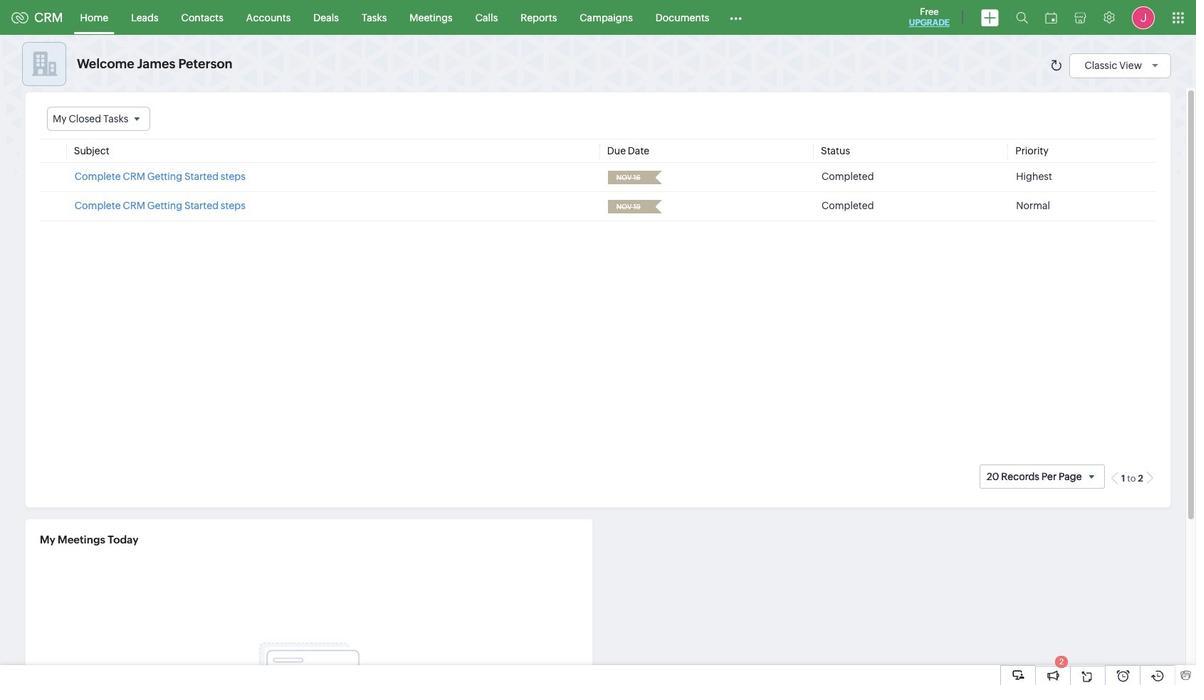 Task type: locate. For each thing, give the bounding box(es) containing it.
None field
[[47, 107, 150, 131], [612, 171, 646, 185], [612, 200, 646, 214], [47, 107, 150, 131], [612, 171, 646, 185], [612, 200, 646, 214]]

profile image
[[1132, 6, 1155, 29]]

search element
[[1008, 0, 1037, 35]]

search image
[[1016, 11, 1028, 23]]

logo image
[[11, 12, 28, 23]]

Other Modules field
[[721, 6, 752, 29]]

create menu element
[[973, 0, 1008, 35]]



Task type: describe. For each thing, give the bounding box(es) containing it.
profile element
[[1124, 0, 1163, 35]]

calendar image
[[1045, 12, 1057, 23]]

create menu image
[[981, 9, 999, 26]]



Task type: vqa. For each thing, say whether or not it's contained in the screenshot.
row group
no



